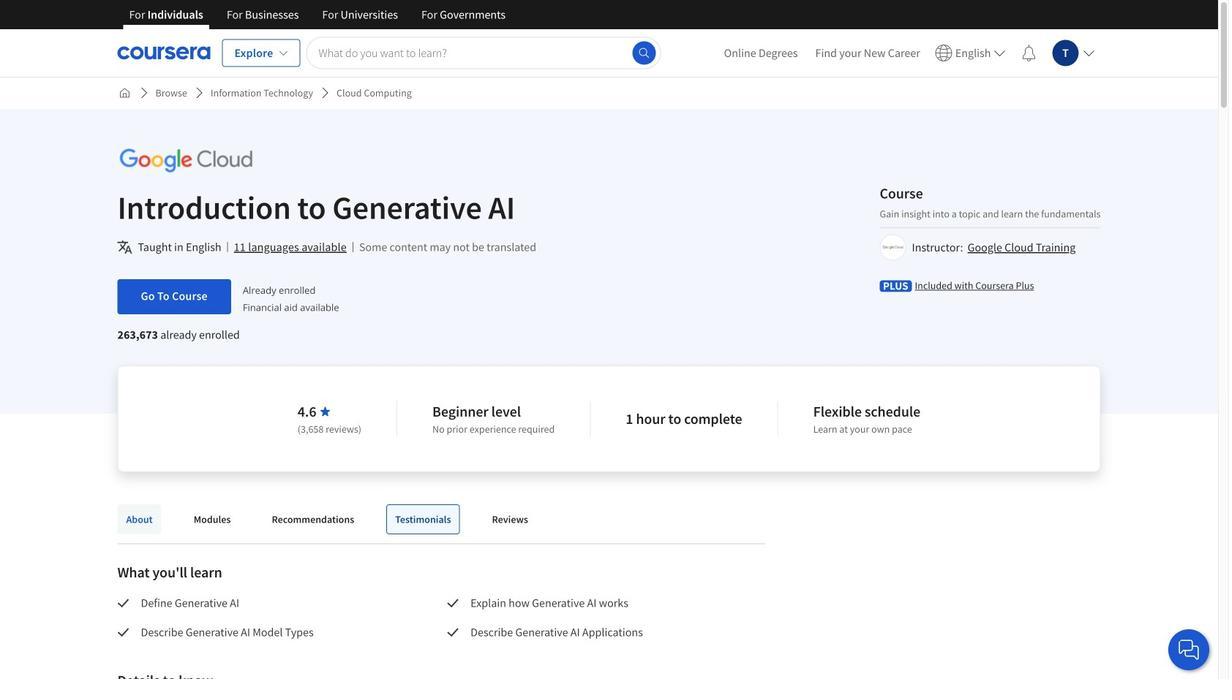 Task type: locate. For each thing, give the bounding box(es) containing it.
None search field
[[306, 37, 661, 69]]

banner navigation
[[117, 0, 518, 40]]

What do you want to learn? text field
[[306, 37, 661, 69]]

coursera image
[[117, 41, 210, 65]]



Task type: describe. For each thing, give the bounding box(es) containing it.
google cloud image
[[117, 144, 255, 177]]

coursera plus image
[[880, 281, 912, 292]]

home image
[[119, 87, 131, 99]]

google cloud training image
[[882, 237, 904, 259]]



Task type: vqa. For each thing, say whether or not it's contained in the screenshot.
Coursera Plus image
yes



